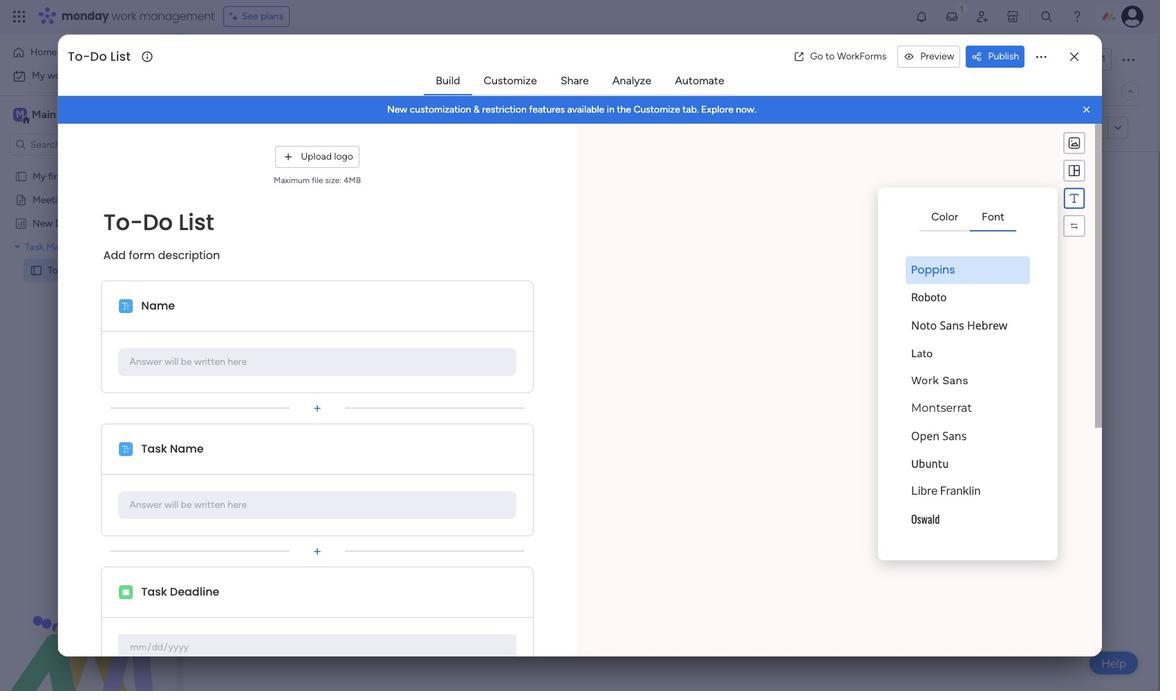 Task type: vqa. For each thing, say whether or not it's contained in the screenshot.
by
yes



Task type: describe. For each thing, give the bounding box(es) containing it.
let's
[[543, 266, 577, 289]]

add
[[103, 247, 126, 263]]

my work option
[[8, 65, 168, 87]]

new for new customization & restriction features available in the customize tab. explore now.
[[387, 104, 407, 115]]

meeting notes
[[32, 194, 97, 205]]

collapse board header image
[[1125, 86, 1136, 97]]

written for 2nd add new question icon from the bottom of the form 'form'
[[194, 356, 225, 368]]

libre
[[911, 485, 938, 498]]

workspace selection element
[[13, 106, 115, 124]]

more actions image
[[1034, 50, 1048, 64]]

monday
[[62, 8, 109, 24]]

main table button
[[209, 80, 287, 102]]

form button
[[287, 80, 330, 102]]

automate inside button
[[1056, 85, 1099, 97]]

tab list inside font style selector element
[[920, 204, 1016, 232]]

Search in workspace field
[[29, 137, 115, 152]]

invite / 1
[[1069, 53, 1106, 65]]

main for main table
[[231, 85, 252, 97]]

size:
[[325, 175, 342, 185]]

task management system
[[25, 241, 138, 252]]

name button
[[139, 295, 516, 317]]

monday marketplace image
[[1006, 10, 1020, 24]]

select product image
[[12, 10, 26, 24]]

tab.
[[683, 104, 699, 115]]

description
[[158, 247, 220, 263]]

close image
[[1080, 103, 1094, 117]]

the
[[617, 104, 631, 115]]

my work link
[[8, 65, 168, 87]]

ubuntu
[[911, 458, 949, 470]]

will for 2nd add new question icon from the bottom of the form 'form'
[[164, 356, 178, 368]]

edit form
[[215, 122, 255, 134]]

new for new dashboard
[[32, 217, 53, 229]]

poppins
[[911, 262, 955, 278]]

color link
[[920, 205, 969, 230]]

workspace
[[59, 108, 113, 121]]

form right your
[[760, 266, 799, 289]]

2 here from the top
[[228, 499, 247, 511]]

libre franklin
[[911, 485, 981, 498]]

public board image
[[15, 169, 28, 183]]

add view image
[[339, 86, 344, 96]]

To-Do List field
[[64, 48, 140, 66]]

maximum
[[274, 175, 310, 185]]

list inside field
[[110, 48, 131, 65]]

publish button
[[966, 46, 1025, 68]]

lottie animation element
[[0, 552, 176, 691]]

now.
[[736, 104, 756, 115]]

preview button
[[898, 46, 961, 68]]

public board image for to-do list
[[30, 263, 43, 277]]

name inside button
[[141, 298, 175, 314]]

background color and image selector image
[[1068, 136, 1081, 150]]

management
[[139, 8, 215, 24]]

m
[[16, 109, 24, 120]]

notifications image
[[915, 10, 929, 24]]

list box containing my first board
[[0, 161, 176, 468]]

home option
[[8, 41, 168, 64]]

answer for second add new question icon
[[129, 499, 162, 511]]

2 menu image from the top
[[1068, 192, 1081, 205]]

oswald
[[911, 511, 940, 528]]

noto sans hebrew
[[911, 318, 1008, 333]]

1 component__icon image from the top
[[119, 299, 133, 313]]

search everything image
[[1040, 10, 1054, 24]]

main table
[[231, 85, 277, 97]]

home
[[30, 46, 57, 58]]

home link
[[8, 41, 168, 64]]

see
[[242, 10, 258, 22]]

share link
[[549, 68, 600, 93]]

lato
[[911, 346, 933, 360]]

font
[[982, 210, 1005, 223]]

new dashboard
[[32, 217, 102, 229]]

available
[[567, 104, 604, 115]]

tab list containing build
[[424, 68, 736, 95]]

1 add new question image from the top
[[310, 401, 324, 415]]

1 image
[[955, 1, 968, 16]]

my for my work
[[32, 70, 45, 82]]

workspace image
[[13, 107, 27, 122]]

integrate
[[915, 85, 955, 97]]

answer will be written here for 2nd add new question icon from the bottom of the form 'form'
[[129, 356, 247, 368]]

form for edit
[[235, 122, 255, 134]]

main workspace
[[32, 108, 113, 121]]

my work
[[32, 70, 69, 82]]

0 horizontal spatial automate
[[675, 74, 724, 87]]

dashboard
[[55, 217, 102, 229]]

to-do list inside form 'form'
[[103, 206, 214, 237]]

invite
[[1069, 53, 1093, 65]]

preview
[[920, 50, 954, 62]]

workforms logo image
[[341, 117, 419, 139]]

activity
[[978, 53, 1011, 65]]

montserrat
[[911, 402, 972, 415]]

notes
[[71, 194, 97, 205]]

franklin
[[940, 485, 981, 498]]

copy
[[1039, 122, 1062, 133]]

new customization & restriction features available in the customize tab. explore now.
[[387, 104, 756, 115]]

to- inside field
[[68, 48, 90, 65]]

do inside form 'form'
[[143, 206, 173, 237]]

component__icon image for task name
[[119, 442, 133, 456]]

public dashboard image
[[15, 216, 28, 230]]

work sans button
[[906, 367, 1030, 395]]

link
[[1088, 122, 1102, 133]]

ubuntu button
[[906, 450, 1030, 478]]

edit form button
[[209, 117, 261, 139]]

work for monday
[[112, 8, 137, 24]]

to- inside form 'form'
[[103, 206, 143, 237]]

task name
[[141, 441, 204, 457]]

invite / 1 button
[[1043, 48, 1112, 71]]

upload logo
[[301, 151, 353, 162]]

deadline
[[170, 584, 219, 600]]

customization tools toolbar
[[1063, 132, 1086, 237]]

open sans button
[[906, 422, 1030, 450]]

my first board
[[32, 170, 93, 182]]

update feed image
[[945, 10, 959, 24]]

file
[[312, 175, 323, 185]]

font link
[[971, 205, 1016, 230]]



Task type: locate. For each thing, give the bounding box(es) containing it.
0 vertical spatial by
[[324, 121, 336, 134]]

customize inside banner banner
[[634, 104, 680, 115]]

2 answer will be written here from the top
[[129, 499, 247, 511]]

1 vertical spatial my
[[32, 170, 46, 182]]

task deadline
[[141, 584, 219, 600]]

0 horizontal spatial tab list
[[424, 68, 736, 95]]

management
[[46, 241, 103, 252]]

component__icon image for task deadline
[[119, 585, 133, 599]]

automate up close image
[[1056, 85, 1099, 97]]

customize link
[[473, 68, 548, 93]]

1 horizontal spatial by
[[624, 266, 644, 289]]

do
[[249, 44, 278, 75], [90, 48, 107, 65], [143, 206, 173, 237], [62, 264, 74, 276]]

0 vertical spatial add new question image
[[310, 401, 324, 415]]

drag to reorder the question image for name
[[310, 428, 324, 442]]

0 vertical spatial sans
[[940, 318, 964, 333]]

in
[[607, 104, 614, 115]]

my left first
[[32, 170, 46, 182]]

will
[[164, 356, 178, 368], [164, 499, 178, 511]]

lato button
[[906, 339, 1030, 367]]

do inside field
[[90, 48, 107, 65]]

1 vertical spatial tab list
[[920, 204, 1016, 232]]

new
[[387, 104, 407, 115], [32, 217, 53, 229]]

analyze
[[612, 74, 651, 87]]

2 vertical spatial component__icon image
[[119, 585, 133, 599]]

0 vertical spatial component__icon image
[[119, 299, 133, 313]]

0 vertical spatial here
[[228, 356, 247, 368]]

0 horizontal spatial main
[[32, 108, 56, 121]]

tab list up banner banner
[[424, 68, 736, 95]]

your
[[719, 266, 755, 289]]

roboto button
[[906, 284, 1030, 312]]

task for task name
[[141, 441, 167, 457]]

meeting
[[32, 194, 68, 205]]

form form
[[58, 124, 1102, 691]]

go to workforms button
[[788, 46, 892, 68]]

my inside option
[[32, 70, 45, 82]]

form right add
[[129, 247, 155, 263]]

1 vertical spatial answer
[[129, 499, 162, 511]]

lottie animation image
[[0, 552, 176, 691]]

1 vertical spatial customize
[[634, 104, 680, 115]]

public board image for meeting notes
[[15, 193, 28, 206]]

to-do list inside field
[[68, 48, 131, 65]]

main inside 'button'
[[231, 85, 252, 97]]

open sans
[[911, 429, 967, 444]]

building
[[649, 266, 715, 289]]

work inside option
[[47, 70, 69, 82]]

share
[[560, 74, 589, 87]]

add new question image
[[310, 401, 324, 415], [310, 544, 324, 558]]

1 vertical spatial add new question image
[[310, 544, 324, 558]]

workforms
[[837, 50, 886, 62]]

component__icon image
[[119, 299, 133, 313], [119, 442, 133, 456], [119, 585, 133, 599]]

4mb
[[344, 175, 361, 185]]

powered
[[277, 121, 321, 134]]

0 vertical spatial task
[[25, 241, 44, 252]]

main right the workspace icon
[[32, 108, 56, 121]]

2 component__icon image from the top
[[119, 442, 133, 456]]

my for my first board
[[32, 170, 46, 182]]

1
[[1102, 53, 1106, 65]]

work down the "home"
[[47, 70, 69, 82]]

banner banner
[[58, 96, 1102, 124]]

answer for 2nd add new question icon from the bottom of the form 'form'
[[129, 356, 162, 368]]

2 add new question image from the top
[[310, 544, 324, 558]]

1 here from the top
[[228, 356, 247, 368]]

0 vertical spatial name
[[141, 298, 175, 314]]

1 horizontal spatial automate
[[1056, 85, 1099, 97]]

1 vertical spatial work
[[47, 70, 69, 82]]

2 will from the top
[[164, 499, 178, 511]]

system
[[106, 241, 138, 252]]

build
[[436, 74, 460, 87]]

0 horizontal spatial public board image
[[15, 193, 28, 206]]

go
[[810, 50, 823, 62]]

maximum file size: 4mb
[[274, 175, 361, 185]]

1 vertical spatial will
[[164, 499, 178, 511]]

1 horizontal spatial work
[[112, 8, 137, 24]]

0 horizontal spatial work
[[47, 70, 69, 82]]

task
[[25, 241, 44, 252], [141, 441, 167, 457], [141, 584, 167, 600]]

1 be from the top
[[181, 356, 192, 368]]

automate
[[675, 74, 724, 87], [1056, 85, 1099, 97]]

new right public dashboard image
[[32, 217, 53, 229]]

0 vertical spatial written
[[194, 356, 225, 368]]

poppins button
[[906, 257, 1030, 284]]

tab list up poppins button
[[920, 204, 1016, 232]]

0 vertical spatial my
[[32, 70, 45, 82]]

0 vertical spatial answer will be written here
[[129, 356, 247, 368]]

1 vertical spatial public board image
[[30, 263, 43, 277]]

1 vertical spatial be
[[181, 499, 192, 511]]

kendall parks image
[[1121, 6, 1144, 28]]

1 vertical spatial sans
[[942, 374, 968, 387]]

0 vertical spatial answer
[[129, 356, 162, 368]]

help image
[[1070, 10, 1084, 24]]

0 vertical spatial main
[[231, 85, 252, 97]]

sans right open
[[942, 429, 967, 444]]

1 vertical spatial answer will be written here
[[129, 499, 247, 511]]

form up background color and image selector
[[1065, 122, 1085, 133]]

1 horizontal spatial main
[[231, 85, 252, 97]]

1 answer from the top
[[129, 356, 162, 368]]

2 written from the top
[[194, 499, 225, 511]]

0 vertical spatial public board image
[[15, 193, 28, 206]]

component__icon image down add
[[119, 299, 133, 313]]

1 vertical spatial main
[[32, 108, 56, 121]]

1 vertical spatial written
[[194, 499, 225, 511]]

1 vertical spatial menu image
[[1068, 192, 1081, 205]]

explore
[[701, 104, 734, 115]]

let's start by building your form
[[543, 266, 799, 289]]

main left table
[[231, 85, 252, 97]]

be for second add new question icon
[[181, 499, 192, 511]]

by right start
[[624, 266, 644, 289]]

answer
[[129, 356, 162, 368], [129, 499, 162, 511]]

first
[[48, 170, 65, 182]]

1 menu image from the top
[[1068, 164, 1081, 178]]

0 vertical spatial be
[[181, 356, 192, 368]]

integrate button
[[892, 77, 1026, 106]]

public board image
[[15, 193, 28, 206], [30, 263, 43, 277]]

main for main workspace
[[32, 108, 56, 121]]

menu image
[[1068, 164, 1081, 178], [1068, 192, 1081, 205]]

1 horizontal spatial tab list
[[920, 204, 1016, 232]]

upload logo button
[[275, 146, 359, 168]]

work
[[112, 8, 137, 24], [47, 70, 69, 82]]

/
[[1095, 53, 1099, 65]]

1 drag to reorder the question image from the top
[[310, 428, 324, 442]]

main inside the workspace selection element
[[32, 108, 56, 121]]

sans for work
[[942, 374, 968, 387]]

form inside 'form'
[[129, 247, 155, 263]]

will for second add new question icon
[[164, 499, 178, 511]]

to
[[826, 50, 835, 62]]

1 vertical spatial drag to reorder the question image
[[310, 571, 324, 585]]

color
[[931, 210, 958, 223]]

libre franklin button
[[906, 478, 1030, 505]]

2 vertical spatial sans
[[942, 429, 967, 444]]

be for 2nd add new question icon from the bottom of the form 'form'
[[181, 356, 192, 368]]

be
[[181, 356, 192, 368], [181, 499, 192, 511]]

3 component__icon image from the top
[[119, 585, 133, 599]]

automate link
[[664, 68, 735, 93]]

1 vertical spatial by
[[624, 266, 644, 289]]

2 answer from the top
[[129, 499, 162, 511]]

list
[[283, 44, 318, 75], [110, 48, 131, 65], [178, 206, 214, 237], [77, 264, 92, 276]]

sans for noto
[[940, 318, 964, 333]]

open
[[911, 429, 940, 444]]

caret down image
[[15, 242, 20, 251]]

0 vertical spatial menu image
[[1068, 164, 1081, 178]]

2 drag to reorder the question image from the top
[[310, 571, 324, 585]]

1 will from the top
[[164, 356, 178, 368]]

noto sans hebrew button
[[906, 312, 1030, 339]]

component__icon image left task deadline
[[119, 585, 133, 599]]

drag to reorder the question image
[[310, 428, 324, 442], [310, 571, 324, 585]]

help button
[[1090, 652, 1138, 675]]

work for my
[[47, 70, 69, 82]]

noto
[[911, 318, 937, 333]]

see plans
[[242, 10, 284, 22]]

answer will be written here for second add new question icon
[[129, 499, 247, 511]]

1 vertical spatial new
[[32, 217, 53, 229]]

sans right "noto"
[[940, 318, 964, 333]]

tab list containing color
[[920, 204, 1016, 232]]

logo
[[334, 151, 353, 162]]

1 horizontal spatial customize
[[634, 104, 680, 115]]

1 answer will be written here from the top
[[129, 356, 247, 368]]

see plans button
[[223, 6, 290, 27]]

oswald button
[[906, 505, 1030, 533]]

public board image down task management system
[[30, 263, 43, 277]]

written for second add new question icon
[[194, 499, 225, 511]]

plans
[[261, 10, 284, 22]]

form for add
[[129, 247, 155, 263]]

my down the "home"
[[32, 70, 45, 82]]

edit
[[215, 122, 232, 134]]

new up 'workforms logo' on the top left of page
[[387, 104, 407, 115]]

&
[[474, 104, 480, 115]]

list box
[[0, 161, 176, 468]]

customize right 'the'
[[634, 104, 680, 115]]

work right monday
[[112, 8, 137, 24]]

by up the upload logo
[[324, 121, 336, 134]]

copy form link button
[[1013, 117, 1108, 139]]

written
[[194, 356, 225, 368], [194, 499, 225, 511]]

task for task deadline
[[141, 584, 167, 600]]

font style selector element
[[884, 193, 1052, 555]]

analyze link
[[601, 68, 662, 93]]

powered by
[[277, 121, 336, 134]]

sans down lato button
[[942, 374, 968, 387]]

0 horizontal spatial customize
[[484, 74, 537, 87]]

2 be from the top
[[181, 499, 192, 511]]

customization
[[410, 104, 471, 115]]

1 vertical spatial task
[[141, 441, 167, 457]]

0 vertical spatial customize
[[484, 74, 537, 87]]

form for copy
[[1065, 122, 1085, 133]]

1 vertical spatial name
[[170, 441, 204, 457]]

roboto
[[911, 291, 947, 304]]

publish
[[988, 50, 1019, 62]]

list inside form 'form'
[[178, 206, 214, 237]]

new inside banner banner
[[387, 104, 407, 115]]

automate button
[[1031, 80, 1105, 102]]

sans
[[940, 318, 964, 333], [942, 374, 968, 387], [942, 429, 967, 444]]

invite members image
[[976, 10, 989, 24]]

activity button
[[972, 48, 1038, 71]]

task for task management system
[[25, 241, 44, 252]]

monday work management
[[62, 8, 215, 24]]

restriction
[[482, 104, 527, 115]]

0 vertical spatial will
[[164, 356, 178, 368]]

0 vertical spatial work
[[112, 8, 137, 24]]

add form description
[[103, 247, 220, 263]]

1 vertical spatial component__icon image
[[119, 442, 133, 456]]

automate up tab.
[[675, 74, 724, 87]]

montserrat button
[[906, 395, 1030, 422]]

drag to reorder the question image for deadline
[[310, 571, 324, 585]]

0 vertical spatial drag to reorder the question image
[[310, 428, 324, 442]]

help
[[1101, 656, 1126, 670]]

form
[[1065, 122, 1085, 133], [235, 122, 255, 134], [129, 247, 155, 263], [760, 266, 799, 289]]

1 written from the top
[[194, 356, 225, 368]]

0 horizontal spatial by
[[324, 121, 336, 134]]

0 vertical spatial tab list
[[424, 68, 736, 95]]

tab list
[[424, 68, 736, 95], [920, 204, 1016, 232]]

option
[[0, 164, 176, 166]]

sans for open
[[942, 429, 967, 444]]

1 horizontal spatial public board image
[[30, 263, 43, 277]]

customize up "restriction"
[[484, 74, 537, 87]]

new inside list box
[[32, 217, 53, 229]]

2 vertical spatial task
[[141, 584, 167, 600]]

public board image up public dashboard image
[[15, 193, 28, 206]]

1 vertical spatial here
[[228, 499, 247, 511]]

hebrew
[[967, 318, 1008, 333]]

0 vertical spatial new
[[387, 104, 407, 115]]

to-do list
[[210, 44, 318, 75], [68, 48, 131, 65], [103, 206, 214, 237], [48, 264, 92, 276]]

1 horizontal spatial new
[[387, 104, 407, 115]]

build link
[[425, 68, 471, 93]]

0 horizontal spatial new
[[32, 217, 53, 229]]

form right edit on the left top
[[235, 122, 255, 134]]

customize
[[484, 74, 537, 87], [634, 104, 680, 115]]

component__icon image left task name
[[119, 442, 133, 456]]

table
[[254, 85, 277, 97]]



